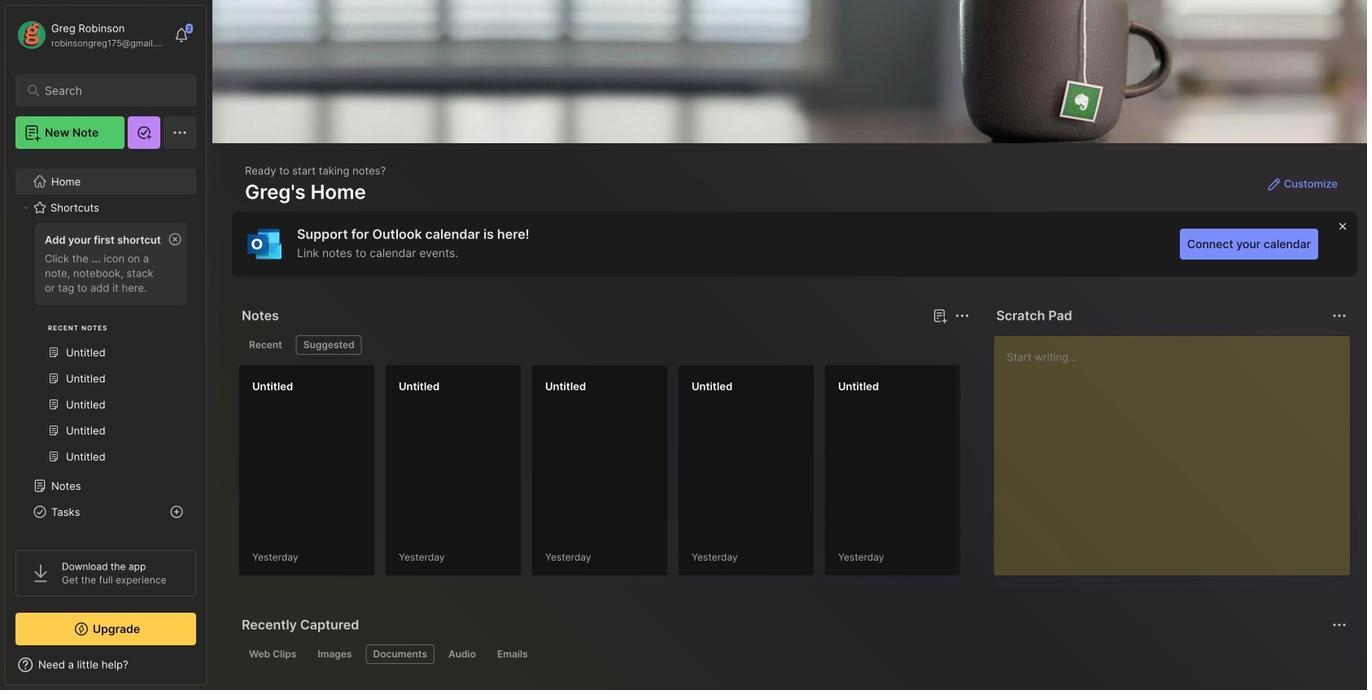 Task type: vqa. For each thing, say whether or not it's contained in the screenshot.
start writing… TEXT FIELD
yes



Task type: locate. For each thing, give the bounding box(es) containing it.
None search field
[[45, 81, 175, 100]]

0 vertical spatial tab list
[[242, 335, 968, 355]]

tab list
[[242, 335, 968, 355], [242, 645, 1345, 664]]

tab
[[242, 335, 290, 355], [296, 335, 362, 355], [242, 645, 304, 664], [310, 645, 359, 664], [366, 645, 435, 664], [441, 645, 484, 664], [490, 645, 536, 664]]

Start writing… text field
[[1007, 336, 1350, 563]]

main element
[[0, 0, 212, 690]]

2 tab list from the top
[[242, 645, 1345, 664]]

2 more actions image from the left
[[1330, 306, 1350, 326]]

click to collapse image
[[206, 660, 218, 680]]

1 horizontal spatial more actions image
[[1330, 306, 1350, 326]]

1 vertical spatial tab list
[[242, 645, 1345, 664]]

More actions field
[[951, 305, 974, 327], [1329, 305, 1352, 327], [1329, 614, 1352, 637]]

row group
[[239, 365, 1368, 586]]

more actions image
[[953, 306, 972, 326], [1330, 306, 1350, 326]]

Account field
[[15, 19, 166, 51]]

tree
[[6, 159, 206, 675]]

0 horizontal spatial more actions image
[[953, 306, 972, 326]]

1 tab list from the top
[[242, 335, 968, 355]]

group
[[15, 218, 195, 480]]



Task type: describe. For each thing, give the bounding box(es) containing it.
group inside tree
[[15, 218, 195, 480]]

none search field inside 'main' element
[[45, 81, 175, 100]]

tree inside 'main' element
[[6, 159, 206, 675]]

1 more actions image from the left
[[953, 306, 972, 326]]

WHAT'S NEW field
[[6, 652, 206, 678]]

Search text field
[[45, 83, 175, 99]]



